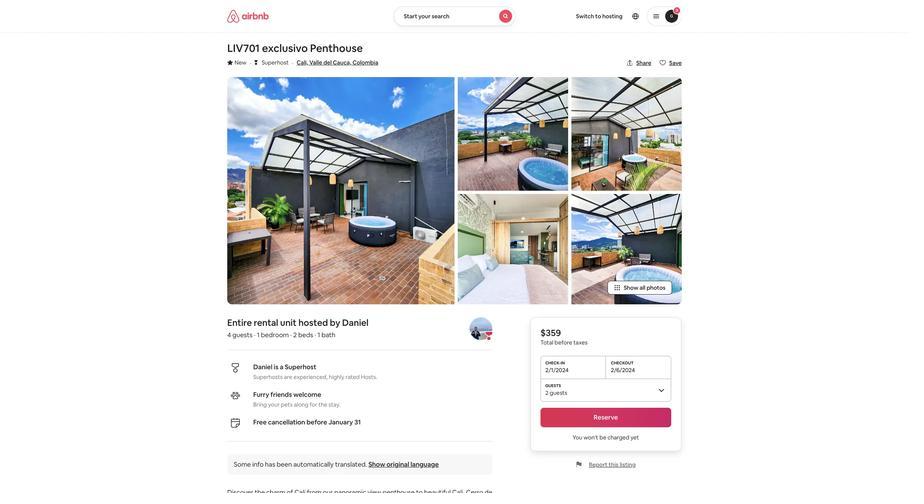 Task type: describe. For each thing, give the bounding box(es) containing it.
are
[[284, 374, 293, 381]]

cali,
[[297, 59, 308, 66]]

liv701
[[227, 41, 260, 55]]

show all photos
[[624, 284, 666, 292]]

entire rental unit hosted by daniel 4 guests · 1 bedroom · 2 beds · 1 bath
[[227, 317, 369, 340]]

0 vertical spatial superhost
[[262, 59, 289, 66]]

2 guests
[[546, 389, 568, 397]]

share button
[[624, 56, 655, 70]]

· left 󰀃
[[250, 59, 251, 67]]

you
[[573, 434, 583, 441]]

exclusivo
[[262, 41, 308, 55]]

total
[[541, 339, 554, 346]]

liv701 exclusivo penthouse image 2 image
[[458, 77, 569, 191]]

you won't be charged yet
[[573, 434, 639, 441]]

profile element
[[526, 0, 682, 32]]

liv701 exclusivo penthouse
[[227, 41, 363, 55]]

show inside button
[[624, 284, 639, 292]]

this
[[609, 461, 619, 469]]

liv701 exclusivo penthouse image 5 image
[[572, 194, 682, 305]]

4
[[227, 331, 231, 340]]

your inside "furry friends welcome bring your pets along for the stay."
[[268, 401, 280, 409]]

listing
[[620, 461, 636, 469]]

1 vertical spatial show
[[369, 461, 385, 469]]

cauca,
[[333, 59, 352, 66]]

liv701 exclusivo penthouse image 4 image
[[572, 77, 682, 191]]

liv701 exclusivo penthouse image 1 image
[[227, 77, 455, 305]]

superhosts
[[253, 374, 283, 381]]

report this listing
[[589, 461, 636, 469]]

start
[[404, 13, 418, 20]]

some
[[234, 461, 251, 469]]

pets
[[281, 401, 293, 409]]

report this listing button
[[576, 461, 636, 469]]

reserve button
[[541, 408, 672, 428]]

new
[[235, 59, 247, 66]]

translated.
[[335, 461, 367, 469]]

cancellation
[[268, 418, 305, 427]]

info
[[252, 461, 264, 469]]

automatically
[[294, 461, 334, 469]]

share
[[637, 59, 652, 67]]

liv701 exclusivo penthouse image 3 image
[[458, 194, 569, 305]]

for
[[310, 401, 317, 409]]

your inside button
[[419, 13, 431, 20]]

save
[[670, 59, 682, 67]]

save button
[[657, 56, 686, 70]]

some info has been automatically translated. show original language
[[234, 461, 439, 469]]

2 1 from the left
[[318, 331, 320, 340]]

before for free
[[307, 418, 327, 427]]

2 guests button
[[541, 379, 672, 402]]

2 inside "entire rental unit hosted by daniel 4 guests · 1 bedroom · 2 beds · 1 bath"
[[293, 331, 297, 340]]

cali, valle del cauca, colombia button
[[297, 58, 379, 67]]

beds
[[298, 331, 313, 340]]

$359 total before taxes
[[541, 327, 588, 346]]

furry
[[253, 391, 269, 399]]

switch
[[576, 13, 594, 20]]

search
[[432, 13, 450, 20]]

taxes
[[574, 339, 588, 346]]

2/1/2024
[[546, 367, 569, 374]]

3 button
[[647, 6, 682, 26]]

is
[[274, 363, 279, 372]]

2 inside '2 guests' popup button
[[546, 389, 549, 397]]

· cali, valle del cauca, colombia
[[292, 59, 379, 67]]



Task type: locate. For each thing, give the bounding box(es) containing it.
unit
[[280, 317, 297, 329]]

· down rental
[[254, 331, 256, 340]]

all
[[640, 284, 646, 292]]

the
[[319, 401, 328, 409]]

0 vertical spatial guests
[[233, 331, 253, 340]]

show left original
[[369, 461, 385, 469]]

· right the beds
[[315, 331, 316, 340]]

yet
[[631, 434, 639, 441]]

0 vertical spatial before
[[555, 339, 573, 346]]

1 vertical spatial before
[[307, 418, 327, 427]]

hosting
[[603, 13, 623, 20]]

superhost down exclusivo
[[262, 59, 289, 66]]

0 horizontal spatial show
[[369, 461, 385, 469]]

del
[[324, 59, 332, 66]]

before down $359
[[555, 339, 573, 346]]

superhost
[[262, 59, 289, 66], [285, 363, 317, 372]]

original
[[387, 461, 409, 469]]

bedroom
[[261, 331, 289, 340]]

Start your search search field
[[394, 6, 516, 26]]

superhost up experienced,
[[285, 363, 317, 372]]

colombia
[[353, 59, 379, 66]]

daniel is a superhost. learn more about daniel. image
[[470, 318, 493, 340], [470, 318, 493, 340]]

to
[[596, 13, 602, 20]]

won't
[[584, 434, 599, 441]]

hosts.
[[361, 374, 378, 381]]

show left all
[[624, 284, 639, 292]]

by daniel
[[330, 317, 369, 329]]

language
[[411, 461, 439, 469]]

switch to hosting link
[[571, 8, 628, 25]]

switch to hosting
[[576, 13, 623, 20]]

photos
[[647, 284, 666, 292]]

a
[[280, 363, 284, 372]]

· left cali,
[[292, 59, 294, 67]]

be
[[600, 434, 607, 441]]

highly
[[329, 374, 345, 381]]

0 horizontal spatial your
[[268, 401, 280, 409]]

start your search button
[[394, 6, 516, 26]]

guests
[[233, 331, 253, 340], [550, 389, 568, 397]]

2 down 2/1/2024
[[546, 389, 549, 397]]

1 horizontal spatial 1
[[318, 331, 320, 340]]

before for $359
[[555, 339, 573, 346]]

0 vertical spatial your
[[419, 13, 431, 20]]

start your search
[[404, 13, 450, 20]]

bring
[[253, 401, 267, 409]]

entire
[[227, 317, 252, 329]]

$359
[[541, 327, 561, 339]]

1 horizontal spatial show
[[624, 284, 639, 292]]

free cancellation before january 31
[[253, 418, 361, 427]]

rated
[[346, 374, 360, 381]]

0 horizontal spatial before
[[307, 418, 327, 427]]

1 horizontal spatial before
[[555, 339, 573, 346]]

january
[[329, 418, 353, 427]]

been
[[277, 461, 292, 469]]

has
[[265, 461, 275, 469]]

󰀃
[[255, 58, 258, 66]]

0 horizontal spatial guests
[[233, 331, 253, 340]]

hosted
[[299, 317, 328, 329]]

1 vertical spatial your
[[268, 401, 280, 409]]

report
[[589, 461, 608, 469]]

1 horizontal spatial 2
[[546, 389, 549, 397]]

0 vertical spatial 2
[[293, 331, 297, 340]]

1 down rental
[[257, 331, 260, 340]]

· down unit
[[290, 331, 292, 340]]

2/6/2024
[[611, 367, 635, 374]]

furry friends welcome bring your pets along for the stay.
[[253, 391, 341, 409]]

1 vertical spatial superhost
[[285, 363, 317, 372]]

before down for
[[307, 418, 327, 427]]

before inside '$359 total before taxes'
[[555, 339, 573, 346]]

1
[[257, 331, 260, 340], [318, 331, 320, 340]]

guests down 2/1/2024
[[550, 389, 568, 397]]

bath
[[322, 331, 336, 340]]

along
[[294, 401, 309, 409]]

free
[[253, 418, 267, 427]]

daniel is a superhost superhosts are experienced, highly rated hosts.
[[253, 363, 378, 381]]

guests down the entire
[[233, 331, 253, 340]]

guests inside popup button
[[550, 389, 568, 397]]

0 horizontal spatial 1
[[257, 331, 260, 340]]

valle
[[310, 59, 322, 66]]

0 vertical spatial show
[[624, 284, 639, 292]]

·
[[250, 59, 251, 67], [292, 59, 294, 67], [254, 331, 256, 340], [290, 331, 292, 340], [315, 331, 316, 340]]

1 horizontal spatial guests
[[550, 389, 568, 397]]

2
[[293, 331, 297, 340], [546, 389, 549, 397]]

your
[[419, 13, 431, 20], [268, 401, 280, 409]]

rental
[[254, 317, 278, 329]]

3
[[676, 8, 679, 13]]

penthouse
[[310, 41, 363, 55]]

1 vertical spatial guests
[[550, 389, 568, 397]]

experienced,
[[294, 374, 328, 381]]

0 horizontal spatial 2
[[293, 331, 297, 340]]

1 horizontal spatial your
[[419, 13, 431, 20]]

1 1 from the left
[[257, 331, 260, 340]]

2 left the beds
[[293, 331, 297, 340]]

superhost inside daniel is a superhost superhosts are experienced, highly rated hosts.
[[285, 363, 317, 372]]

stay.
[[329, 401, 341, 409]]

charged
[[608, 434, 630, 441]]

your right start
[[419, 13, 431, 20]]

reserve
[[594, 413, 618, 422]]

daniel
[[253, 363, 273, 372]]

your down friends
[[268, 401, 280, 409]]

welcome
[[294, 391, 321, 399]]

1 vertical spatial 2
[[546, 389, 549, 397]]

show
[[624, 284, 639, 292], [369, 461, 385, 469]]

guests inside "entire rental unit hosted by daniel 4 guests · 1 bedroom · 2 beds · 1 bath"
[[233, 331, 253, 340]]

show all photos button
[[608, 281, 673, 295]]

friends
[[271, 391, 292, 399]]

1 left the bath
[[318, 331, 320, 340]]

31
[[355, 418, 361, 427]]

show original language button
[[369, 461, 439, 469]]



Task type: vqa. For each thing, say whether or not it's contained in the screenshot.
Bath
yes



